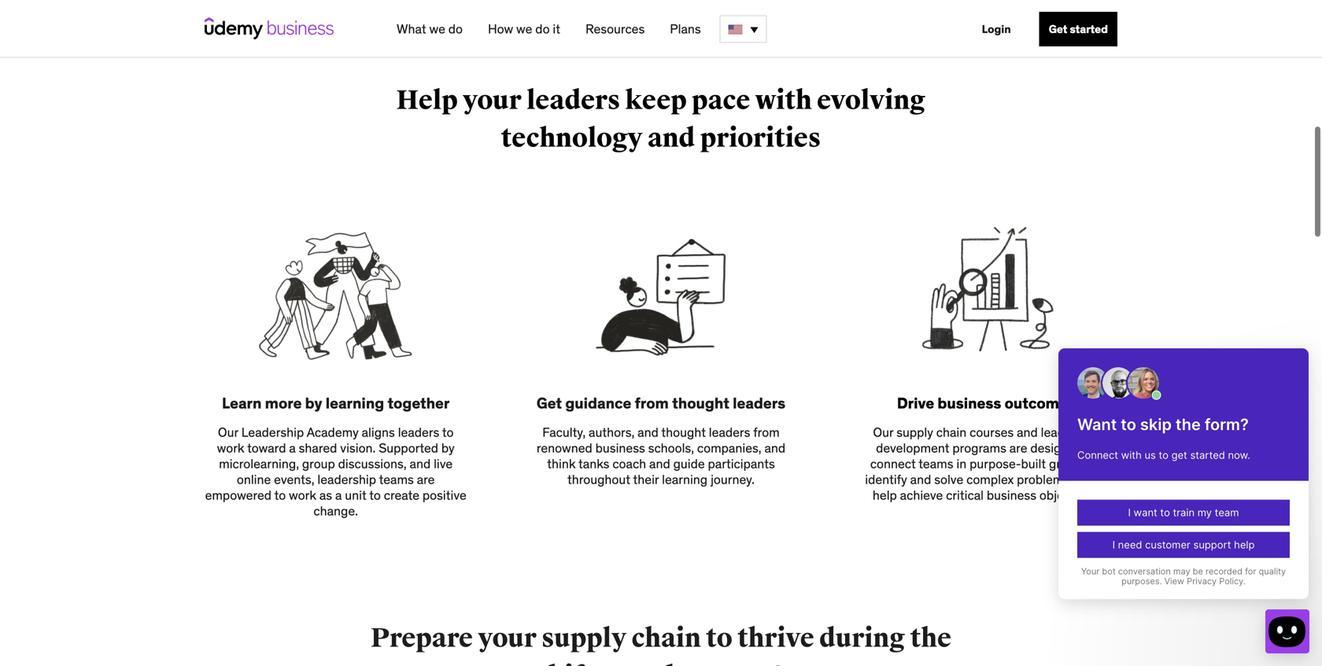 Task type: vqa. For each thing, say whether or not it's contained in the screenshot.
Skills inside the the eBooks Taking the Lead: Skills for Leaders in a Changing World
no



Task type: locate. For each thing, give the bounding box(es) containing it.
1 we from the left
[[429, 21, 445, 37]]

are left designed
[[1009, 440, 1027, 457]]

1 vertical spatial work
[[289, 488, 316, 504]]

1 vertical spatial learning
[[662, 472, 708, 488]]

work left toward
[[217, 440, 244, 457]]

1 vertical spatial chain
[[632, 623, 701, 655]]

and
[[648, 122, 695, 155], [638, 425, 659, 441], [1017, 425, 1038, 441], [765, 440, 786, 457], [410, 456, 431, 472], [649, 456, 670, 472], [910, 472, 931, 488], [1087, 472, 1108, 488]]

leaders for our leadership academy aligns leaders to work toward a shared vision. supported by microlearning, group discussions, and live online events, leadership teams are empowered to work as a unit to create positive change.
[[398, 425, 439, 441]]

our up the connect
[[873, 425, 893, 441]]

vision.
[[340, 440, 376, 457]]

do inside dropdown button
[[448, 21, 463, 37]]

0 horizontal spatial work
[[217, 440, 244, 457]]

learn more by learning together
[[222, 394, 450, 413]]

leaders inside help your leaders keep pace with evolving technology and priorities
[[527, 84, 620, 117]]

how we do it
[[488, 21, 560, 37]]

evolving
[[817, 84, 926, 117]]

udemy business image
[[205, 17, 334, 39]]

0 horizontal spatial get
[[537, 394, 562, 413]]

1 horizontal spatial do
[[535, 21, 550, 37]]

and down keep
[[648, 122, 695, 155]]

chain
[[936, 425, 967, 441], [632, 623, 701, 655]]

a right as at left
[[335, 488, 342, 504]]

industry
[[631, 660, 742, 667]]

are inside our leadership academy aligns leaders to work toward a shared vision. supported by microlearning, group discussions, and live online events, leadership teams are empowered to work as a unit to create positive change.
[[417, 472, 435, 488]]

our inside our leadership academy aligns leaders to work toward a shared vision. supported by microlearning, group discussions, and live online events, leadership teams are empowered to work as a unit to create positive change.
[[218, 425, 238, 441]]

from inside faculty, authors, and thought leaders from renowned business schools, companies, and think tanks coach and guide participants throughout their learning journey.
[[753, 425, 780, 441]]

events,
[[274, 472, 314, 488]]

what we do
[[397, 21, 463, 37]]

learning down schools,
[[662, 472, 708, 488]]

chain up industry
[[632, 623, 701, 655]]

leadership inside our leadership academy aligns leaders to work toward a shared vision. supported by microlearning, group discussions, and live online events, leadership teams are empowered to work as a unit to create positive change.
[[317, 472, 376, 488]]

we inside what we do dropdown button
[[429, 21, 445, 37]]

more
[[265, 394, 302, 413]]

1 do from the left
[[448, 21, 463, 37]]

to right online
[[274, 488, 286, 504]]

your for supply
[[478, 623, 537, 655]]

chain up the in
[[936, 425, 967, 441]]

do left the it
[[535, 21, 550, 37]]

0 horizontal spatial chain
[[632, 623, 701, 655]]

leaders up participants
[[709, 425, 750, 441]]

1 horizontal spatial by
[[441, 440, 455, 457]]

get started link
[[1039, 12, 1117, 46]]

0 horizontal spatial from
[[635, 394, 669, 413]]

thought inside faculty, authors, and thought leaders from renowned business schools, companies, and think tanks coach and guide participants throughout their learning journey.
[[661, 425, 706, 441]]

development
[[876, 440, 950, 457]]

and right the companies,
[[765, 440, 786, 457]]

our inside our supply chain courses and leadership development programs are designed to connect teams in purpose-built groups to identify and solve complex problems — and help achieve critical business objectives.
[[873, 425, 893, 441]]

2 we from the left
[[516, 21, 532, 37]]

0 horizontal spatial we
[[429, 21, 445, 37]]

are down supported
[[417, 472, 435, 488]]

priorities
[[700, 122, 821, 155]]

are
[[1009, 440, 1027, 457], [417, 472, 435, 488]]

2 vertical spatial business
[[987, 488, 1036, 504]]

1 horizontal spatial our
[[873, 425, 893, 441]]

to right —
[[1091, 456, 1102, 472]]

do right the what
[[448, 21, 463, 37]]

teams down supported
[[379, 472, 414, 488]]

we
[[429, 21, 445, 37], [516, 21, 532, 37]]

0 vertical spatial are
[[1009, 440, 1027, 457]]

0 vertical spatial from
[[635, 394, 669, 413]]

schools,
[[648, 440, 694, 457]]

a left the shared
[[289, 440, 296, 457]]

work
[[217, 440, 244, 457], [289, 488, 316, 504]]

get inside menu navigation
[[1049, 22, 1067, 36]]

thought
[[672, 394, 729, 413], [661, 425, 706, 441]]

2 our from the left
[[873, 425, 893, 441]]

to up industry
[[706, 623, 733, 655]]

get
[[1049, 22, 1067, 36], [537, 394, 562, 413]]

help your leaders keep pace with evolving technology and priorities
[[396, 84, 926, 155]]

your inside prepare your supply chain to thrive during the shift to industry 4.0
[[478, 623, 537, 655]]

1 horizontal spatial learning
[[662, 472, 708, 488]]

get left started
[[1049, 22, 1067, 36]]

do for what we do
[[448, 21, 463, 37]]

1 vertical spatial business
[[595, 440, 645, 457]]

together
[[388, 394, 450, 413]]

0 vertical spatial work
[[217, 440, 244, 457]]

business down purpose-
[[987, 488, 1036, 504]]

shared
[[299, 440, 337, 457]]

get for get started
[[1049, 22, 1067, 36]]

leaders for get guidance from thought leaders
[[733, 394, 785, 413]]

help
[[873, 488, 897, 504]]

we right how in the left top of the page
[[516, 21, 532, 37]]

1 horizontal spatial supply
[[896, 425, 933, 441]]

menu navigation
[[384, 0, 1117, 58]]

aligns
[[362, 425, 395, 441]]

leader guiding their team carrying a banner image
[[257, 214, 414, 372]]

the
[[910, 623, 951, 655]]

tanks
[[578, 456, 609, 472]]

0 horizontal spatial supply
[[542, 623, 627, 655]]

get up faculty,
[[537, 394, 562, 413]]

identify
[[865, 472, 907, 488]]

do
[[448, 21, 463, 37], [535, 21, 550, 37]]

leaders inside faculty, authors, and thought leaders from renowned business schools, companies, and think tanks coach and guide participants throughout their learning journey.
[[709, 425, 750, 441]]

0 horizontal spatial a
[[289, 440, 296, 457]]

0 vertical spatial supply
[[896, 425, 933, 441]]

participants
[[708, 456, 775, 472]]

1 horizontal spatial a
[[335, 488, 342, 504]]

1 horizontal spatial are
[[1009, 440, 1027, 457]]

unit
[[345, 488, 367, 504]]

thought up the companies,
[[672, 394, 729, 413]]

0 vertical spatial thought
[[672, 394, 729, 413]]

1 vertical spatial get
[[537, 394, 562, 413]]

supply
[[896, 425, 933, 441], [542, 623, 627, 655]]

by right supported
[[441, 440, 455, 457]]

learn
[[222, 394, 262, 413]]

our for learn more by learning together
[[218, 425, 238, 441]]

1 horizontal spatial leadership
[[1041, 425, 1100, 441]]

empowered
[[205, 488, 272, 504]]

we inside the how we do it popup button
[[516, 21, 532, 37]]

1 vertical spatial thought
[[661, 425, 706, 441]]

marketer promoting a new product image
[[582, 214, 740, 372]]

0 vertical spatial chain
[[936, 425, 967, 441]]

learning up academy
[[326, 394, 384, 413]]

and left 'guide' on the bottom right
[[649, 456, 670, 472]]

1 vertical spatial your
[[478, 623, 537, 655]]

companies,
[[697, 440, 761, 457]]

group
[[302, 456, 335, 472]]

keep
[[625, 84, 687, 117]]

leaders up the companies,
[[733, 394, 785, 413]]

by right more at the left of page
[[305, 394, 322, 413]]

0 horizontal spatial by
[[305, 394, 322, 413]]

1 horizontal spatial get
[[1049, 22, 1067, 36]]

outcomes
[[1005, 394, 1076, 413]]

0 horizontal spatial do
[[448, 21, 463, 37]]

1 horizontal spatial from
[[753, 425, 780, 441]]

leaders down together
[[398, 425, 439, 441]]

supply down drive
[[896, 425, 933, 441]]

how
[[488, 21, 513, 37]]

1 horizontal spatial we
[[516, 21, 532, 37]]

guide
[[673, 456, 705, 472]]

1 horizontal spatial teams
[[919, 456, 953, 472]]

work left as at left
[[289, 488, 316, 504]]

1 our from the left
[[218, 425, 238, 441]]

0 vertical spatial leadership
[[1041, 425, 1100, 441]]

by inside our leadership academy aligns leaders to work toward a shared vision. supported by microlearning, group discussions, and live online events, leadership teams are empowered to work as a unit to create positive change.
[[441, 440, 455, 457]]

0 vertical spatial by
[[305, 394, 322, 413]]

do inside popup button
[[535, 21, 550, 37]]

leaders up technology
[[527, 84, 620, 117]]

your
[[463, 84, 522, 117], [478, 623, 537, 655]]

shift
[[535, 660, 594, 667]]

authors,
[[589, 425, 635, 441]]

coach
[[613, 456, 646, 472]]

pace
[[692, 84, 750, 117]]

1 horizontal spatial work
[[289, 488, 316, 504]]

1 vertical spatial a
[[335, 488, 342, 504]]

supply up shift
[[542, 623, 627, 655]]

thought up 'guide' on the bottom right
[[661, 425, 706, 441]]

your right help
[[463, 84, 522, 117]]

leaders
[[527, 84, 620, 117], [733, 394, 785, 413], [398, 425, 439, 441], [709, 425, 750, 441]]

0 horizontal spatial teams
[[379, 472, 414, 488]]

teams left the in
[[919, 456, 953, 472]]

your inside help your leaders keep pace with evolving technology and priorities
[[463, 84, 522, 117]]

0 horizontal spatial learning
[[326, 394, 384, 413]]

0 vertical spatial business
[[938, 394, 1001, 413]]

from up schools,
[[635, 394, 669, 413]]

and inside help your leaders keep pace with evolving technology and priorities
[[648, 122, 695, 155]]

do for how we do it
[[535, 21, 550, 37]]

supply inside our supply chain courses and leadership development programs are designed to connect teams in purpose-built groups to identify and solve complex problems — and help achieve critical business objectives.
[[896, 425, 933, 441]]

1 horizontal spatial chain
[[936, 425, 967, 441]]

and left live
[[410, 456, 431, 472]]

0 vertical spatial get
[[1049, 22, 1067, 36]]

0 horizontal spatial are
[[417, 472, 435, 488]]

0 horizontal spatial our
[[218, 425, 238, 441]]

1 vertical spatial from
[[753, 425, 780, 441]]

teams inside our leadership academy aligns leaders to work toward a shared vision. supported by microlearning, group discussions, and live online events, leadership teams are empowered to work as a unit to create positive change.
[[379, 472, 414, 488]]

help
[[396, 84, 458, 117]]

1 vertical spatial are
[[417, 472, 435, 488]]

online
[[237, 472, 271, 488]]

a
[[289, 440, 296, 457], [335, 488, 342, 504]]

1 vertical spatial leadership
[[317, 472, 376, 488]]

to right designed
[[1085, 440, 1097, 457]]

our leadership academy aligns leaders to work toward a shared vision. supported by microlearning, group discussions, and live online events, leadership teams are empowered to work as a unit to create positive change.
[[205, 425, 466, 520]]

leadership
[[1041, 425, 1100, 441], [317, 472, 376, 488]]

scientifically analyzing a piece of paper with data on it image
[[908, 214, 1065, 372]]

business up throughout
[[595, 440, 645, 457]]

our down learn
[[218, 425, 238, 441]]

learning
[[326, 394, 384, 413], [662, 472, 708, 488]]

1 vertical spatial by
[[441, 440, 455, 457]]

resources button
[[579, 15, 651, 43]]

your up shift
[[478, 623, 537, 655]]

0 vertical spatial your
[[463, 84, 522, 117]]

1 vertical spatial supply
[[542, 623, 627, 655]]

we right the what
[[429, 21, 445, 37]]

microlearning,
[[219, 456, 299, 472]]

by
[[305, 394, 322, 413], [441, 440, 455, 457]]

in
[[956, 456, 967, 472]]

business up courses
[[938, 394, 1001, 413]]

our
[[218, 425, 238, 441], [873, 425, 893, 441]]

throughout
[[567, 472, 630, 488]]

from
[[635, 394, 669, 413], [753, 425, 780, 441]]

discussions,
[[338, 456, 407, 472]]

0 horizontal spatial leadership
[[317, 472, 376, 488]]

leaders inside our leadership academy aligns leaders to work toward a shared vision. supported by microlearning, group discussions, and live online events, leadership teams are empowered to work as a unit to create positive change.
[[398, 425, 439, 441]]

2 do from the left
[[535, 21, 550, 37]]

from up participants
[[753, 425, 780, 441]]

live
[[434, 456, 453, 472]]



Task type: describe. For each thing, give the bounding box(es) containing it.
and inside our leadership academy aligns leaders to work toward a shared vision. supported by microlearning, group discussions, and live online events, leadership teams are empowered to work as a unit to create positive change.
[[410, 456, 431, 472]]

during
[[819, 623, 905, 655]]

built
[[1021, 456, 1046, 472]]

get for get guidance from thought leaders
[[537, 394, 562, 413]]

how we do it button
[[482, 15, 567, 43]]

login button
[[972, 12, 1020, 46]]

leadership
[[241, 425, 304, 441]]

what we do button
[[390, 15, 469, 43]]

and left solve
[[910, 472, 931, 488]]

objectives.
[[1039, 488, 1100, 504]]

it
[[553, 21, 560, 37]]

and down outcomes
[[1017, 425, 1038, 441]]

4.0
[[747, 660, 787, 667]]

critical
[[946, 488, 984, 504]]

thought for and
[[661, 425, 706, 441]]

get guidance from thought leaders
[[537, 394, 785, 413]]

—
[[1073, 472, 1084, 488]]

what
[[397, 21, 426, 37]]

we for how
[[516, 21, 532, 37]]

solve
[[934, 472, 963, 488]]

teams inside our supply chain courses and leadership development programs are designed to connect teams in purpose-built groups to identify and solve complex problems — and help achieve critical business objectives.
[[919, 456, 953, 472]]

learning inside faculty, authors, and thought leaders from renowned business schools, companies, and think tanks coach and guide participants throughout their learning journey.
[[662, 472, 708, 488]]

thrive
[[738, 623, 814, 655]]

drive
[[897, 394, 934, 413]]

to right shift
[[599, 660, 626, 667]]

started
[[1070, 22, 1108, 36]]

create
[[384, 488, 419, 504]]

0 vertical spatial learning
[[326, 394, 384, 413]]

our for drive business outcomes
[[873, 425, 893, 441]]

faculty, authors, and thought leaders from renowned business schools, companies, and think tanks coach and guide participants throughout their learning journey.
[[537, 425, 786, 488]]

leaders for faculty, authors, and thought leaders from renowned business schools, companies, and think tanks coach and guide participants throughout their learning journey.
[[709, 425, 750, 441]]

plans
[[670, 21, 701, 37]]

toward
[[247, 440, 286, 457]]

supported
[[379, 440, 438, 457]]

our supply chain courses and leadership development programs are designed to connect teams in purpose-built groups to identify and solve complex problems — and help achieve critical business objectives.
[[865, 425, 1108, 504]]

purpose-
[[970, 456, 1021, 472]]

renowned
[[537, 440, 592, 457]]

positive
[[422, 488, 466, 504]]

supply inside prepare your supply chain to thrive during the shift to industry 4.0
[[542, 623, 627, 655]]

academy
[[307, 425, 359, 441]]

plans button
[[664, 15, 707, 43]]

achieve
[[900, 488, 943, 504]]

are inside our supply chain courses and leadership development programs are designed to connect teams in purpose-built groups to identify and solve complex problems — and help achieve critical business objectives.
[[1009, 440, 1027, 457]]

programs
[[953, 440, 1006, 457]]

and down get guidance from thought leaders
[[638, 425, 659, 441]]

business inside faculty, authors, and thought leaders from renowned business schools, companies, and think tanks coach and guide participants throughout their learning journey.
[[595, 440, 645, 457]]

complex
[[966, 472, 1014, 488]]

guidance
[[565, 394, 631, 413]]

courses
[[970, 425, 1014, 441]]

faculty,
[[542, 425, 586, 441]]

0 vertical spatial a
[[289, 440, 296, 457]]

chain inside our supply chain courses and leadership development programs are designed to connect teams in purpose-built groups to identify and solve complex problems — and help achieve critical business objectives.
[[936, 425, 967, 441]]

technology
[[501, 122, 643, 155]]

business inside our supply chain courses and leadership development programs are designed to connect teams in purpose-built groups to identify and solve complex problems — and help achieve critical business objectives.
[[987, 488, 1036, 504]]

login
[[982, 22, 1011, 36]]

designed
[[1030, 440, 1082, 457]]

get started
[[1049, 22, 1108, 36]]

your for leaders
[[463, 84, 522, 117]]

their
[[633, 472, 659, 488]]

we for what
[[429, 21, 445, 37]]

change.
[[314, 503, 358, 520]]

prepare
[[371, 623, 473, 655]]

groups
[[1049, 456, 1088, 472]]

think
[[547, 456, 576, 472]]

to up live
[[442, 425, 454, 441]]

resources
[[585, 21, 645, 37]]

to right unit on the left
[[369, 488, 381, 504]]

chain inside prepare your supply chain to thrive during the shift to industry 4.0
[[632, 623, 701, 655]]

leadership inside our supply chain courses and leadership development programs are designed to connect teams in purpose-built groups to identify and solve complex problems — and help achieve critical business objectives.
[[1041, 425, 1100, 441]]

thought for from
[[672, 394, 729, 413]]

drive business outcomes
[[897, 394, 1076, 413]]

as
[[319, 488, 332, 504]]

problems
[[1017, 472, 1070, 488]]

with
[[755, 84, 812, 117]]

prepare your supply chain to thrive during the shift to industry 4.0
[[371, 623, 951, 667]]

connect
[[870, 456, 916, 472]]

and right —
[[1087, 472, 1108, 488]]

journey.
[[711, 472, 755, 488]]



